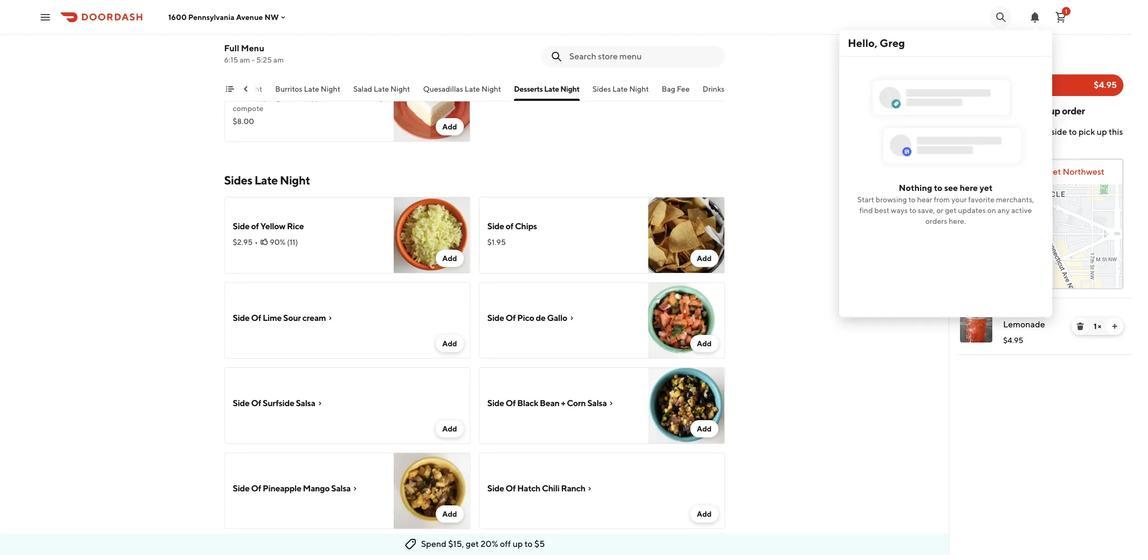 Task type: describe. For each thing, give the bounding box(es) containing it.
yellow
[[261, 221, 286, 232]]

see
[[945, 183, 959, 193]]

need
[[982, 127, 1002, 137]]

corn
[[567, 398, 586, 409]]

fee
[[677, 85, 690, 93]]

0 horizontal spatial get
[[466, 539, 479, 549]]

side of pineapple mango salsa
[[233, 484, 351, 494]]

0 vertical spatial surfside
[[959, 53, 994, 65]]

chili
[[542, 484, 560, 494]]

leches
[[250, 79, 277, 89]]

this
[[1110, 127, 1124, 137]]

$1.95
[[488, 238, 506, 247]]

show menu categories image
[[225, 85, 234, 93]]

yet
[[980, 183, 993, 193]]

ranch
[[561, 484, 586, 494]]

here
[[960, 183, 979, 193]]

tacos
[[205, 85, 225, 93]]

pickup
[[1031, 105, 1061, 117]]

side of hatch chili ranch
[[488, 484, 586, 494]]

cake
[[287, 93, 303, 102]]

side for side of black bean + corn salsa
[[488, 398, 505, 409]]

find
[[860, 206, 874, 215]]

merchants,
[[997, 195, 1035, 204]]

pick up at 1800 n street northwest
[[966, 167, 1105, 177]]

burritos
[[275, 85, 303, 93]]

$5
[[535, 539, 545, 549]]

side of chips image
[[649, 197, 725, 274]]

of for lime
[[251, 313, 261, 323]]

you'll need to go to surfside to pick up this order.
[[959, 127, 1124, 149]]

1 horizontal spatial up
[[985, 167, 995, 177]]

to left the pick
[[1070, 127, 1078, 137]]

side of surfside salsa
[[233, 398, 316, 409]]

pico
[[518, 313, 535, 323]]

you'll
[[959, 127, 981, 137]]

salad late night
[[354, 85, 410, 93]]

add button for tres leches
[[436, 118, 464, 135]]

northwest
[[1064, 167, 1105, 177]]

bag fee
[[662, 85, 690, 93]]

to right go
[[1026, 127, 1034, 137]]

quesadillas late night button
[[423, 84, 501, 101]]

1 horizontal spatial desserts
[[514, 85, 543, 93]]

•
[[255, 238, 258, 247]]

off
[[500, 539, 511, 549]]

rice
[[287, 221, 304, 232]]

nw
[[265, 13, 279, 21]]

avenue
[[236, 13, 263, 21]]

nothing to see here yet start browsing to hear from your favorite merchants, find best ways to save, or get updates on any active orders here.
[[858, 183, 1035, 226]]

side of pico de gallo image
[[649, 282, 725, 359]]

full
[[224, 43, 239, 53]]

salad late night button
[[354, 84, 410, 101]]

to left $5 on the bottom
[[525, 539, 533, 549]]

add button for side of pineapple mango salsa
[[436, 506, 464, 523]]

orders
[[926, 217, 948, 226]]

0 vertical spatial desserts late night
[[224, 42, 327, 56]]

$4.95 for checkout
[[1095, 80, 1118, 90]]

1600
[[168, 13, 187, 21]]

2 am from the left
[[274, 56, 284, 64]]

salad
[[354, 85, 372, 93]]

full menu 6:15 am - 5:25 am
[[224, 43, 284, 64]]

side for side of hatch chili ranch
[[488, 484, 505, 494]]

bag
[[662, 85, 676, 93]]

quesadillas late night
[[423, 85, 501, 93]]

hatch
[[518, 484, 541, 494]]

Item Search search field
[[570, 51, 717, 63]]

1 for 1
[[1066, 8, 1068, 14]]

add button for side of black bean + corn salsa
[[691, 420, 719, 438]]

gallo
[[547, 313, 568, 323]]

on
[[988, 206, 997, 215]]

90%
[[270, 238, 286, 247]]

of for yellow
[[251, 221, 259, 232]]

pick
[[1080, 127, 1096, 137]]

or
[[937, 206, 944, 215]]

hello,
[[848, 37, 878, 49]]

$4.95 for strawberry lemonade
[[1004, 336, 1024, 345]]

tacos late night
[[205, 85, 263, 93]]

a
[[1025, 105, 1029, 117]]

is
[[1016, 105, 1023, 117]]

2 horizontal spatial salsa
[[588, 398, 607, 409]]

add one to cart image
[[1111, 322, 1120, 331]]

add for side of black bean + corn salsa
[[697, 425, 712, 433]]

updates
[[959, 206, 987, 215]]

0 vertical spatial desserts
[[224, 42, 270, 56]]

nothing
[[900, 183, 933, 193]]

soaked
[[233, 93, 259, 102]]

sides late night button
[[593, 84, 649, 101]]

your
[[952, 195, 968, 204]]

0 horizontal spatial sides late night
[[224, 173, 310, 187]]

order.
[[1030, 139, 1053, 149]]

90% (11)
[[270, 238, 298, 247]]

best
[[875, 206, 890, 215]]

side for side of pico de gallo
[[488, 313, 505, 323]]

strawberry lemonade image
[[961, 310, 993, 343]]

burritos late night button
[[275, 84, 341, 101]]

to right ways
[[910, 206, 917, 215]]

hello, greg
[[848, 37, 906, 49]]

(11)
[[287, 238, 298, 247]]

1 button
[[1051, 6, 1072, 28]]

tres
[[233, 79, 249, 89]]

side of pineapple mango salsa image
[[394, 453, 470, 529]]

notification bell image
[[1029, 11, 1042, 23]]



Task type: vqa. For each thing, say whether or not it's contained in the screenshot.
desano
no



Task type: locate. For each thing, give the bounding box(es) containing it.
0 horizontal spatial am
[[240, 56, 250, 64]]

strawberry
[[347, 93, 384, 102]]

0 horizontal spatial desserts late night
[[224, 42, 327, 56]]

menu
[[241, 43, 264, 53]]

tacos late night button
[[205, 84, 263, 101]]

of for pico
[[506, 313, 516, 323]]

quesadillas
[[423, 85, 464, 93]]

am right 5:25
[[274, 56, 284, 64]]

1 horizontal spatial of
[[506, 221, 514, 232]]

1 vertical spatial 1
[[1095, 322, 1097, 331]]

of for surfside
[[251, 398, 261, 409]]

$2.95 •
[[233, 238, 258, 247]]

1 horizontal spatial $4.95
[[1095, 80, 1118, 90]]

mango
[[303, 484, 330, 494]]

6:15
[[224, 56, 238, 64]]

scroll menu navigation left image
[[242, 85, 250, 93]]

desserts
[[224, 42, 270, 56], [514, 85, 543, 93]]

1 horizontal spatial sides
[[593, 85, 611, 93]]

at
[[997, 167, 1005, 177]]

late
[[272, 42, 295, 56], [226, 85, 241, 93], [304, 85, 319, 93], [374, 85, 389, 93], [465, 85, 480, 93], [545, 85, 559, 93], [613, 85, 628, 93], [255, 173, 278, 187]]

2 horizontal spatial surfside
[[1036, 127, 1068, 137]]

1 vertical spatial $4.95
[[1004, 336, 1024, 345]]

side of yellow rice image
[[394, 197, 470, 274]]

of for chips
[[506, 221, 514, 232]]

1 vertical spatial surfside
[[1036, 127, 1068, 137]]

1600 pennsylvania avenue nw
[[168, 13, 279, 21]]

0 horizontal spatial $4.95
[[1004, 336, 1024, 345]]

map region
[[847, 82, 1133, 358]]

0 vertical spatial 1
[[1066, 8, 1068, 14]]

start
[[858, 195, 875, 204]]

2 vertical spatial surfside
[[263, 398, 294, 409]]

0 vertical spatial sides
[[593, 85, 611, 93]]

2 of from the left
[[506, 221, 514, 232]]

checkout
[[965, 80, 1005, 90]]

side for side of surfside salsa
[[233, 398, 250, 409]]

favorite
[[969, 195, 995, 204]]

side of black bean + corn salsa
[[488, 398, 607, 409]]

sponge
[[260, 93, 285, 102]]

spend $15, get 20% off up to $5
[[421, 539, 545, 549]]

add button for side of chips
[[691, 250, 719, 267]]

side for side of yellow rice
[[233, 221, 250, 232]]

add for side of chips
[[697, 254, 712, 263]]

lemonade
[[1004, 320, 1046, 330]]

side of  lime sour cream
[[233, 313, 326, 323]]

1 vertical spatial sides
[[224, 173, 253, 187]]

1 am from the left
[[240, 56, 250, 64]]

night
[[297, 42, 327, 56], [243, 85, 263, 93], [321, 85, 341, 93], [391, 85, 410, 93], [482, 85, 501, 93], [561, 85, 580, 93], [630, 85, 649, 93], [280, 173, 310, 187]]

burritos late night
[[275, 85, 341, 93]]

$4.95 down lemonade
[[1004, 336, 1024, 345]]

surfside
[[959, 53, 994, 65], [1036, 127, 1068, 137], [263, 398, 294, 409]]

strawberry
[[1004, 308, 1047, 318]]

1 for 1 ×
[[1095, 322, 1097, 331]]

topped
[[304, 93, 329, 102]]

sides late night up "side of yellow rice"
[[224, 173, 310, 187]]

cream
[[303, 313, 326, 323]]

up left this
[[1098, 127, 1108, 137]]

1600 pennsylvania avenue nw button
[[168, 13, 288, 21]]

salsa
[[296, 398, 316, 409], [588, 398, 607, 409], [331, 484, 351, 494]]

1 ×
[[1095, 322, 1102, 331]]

1 vertical spatial get
[[466, 539, 479, 549]]

pennsylvania
[[188, 13, 235, 21]]

tres leches image
[[394, 65, 470, 142]]

compote
[[233, 104, 264, 113]]

$4.95 up this
[[1095, 80, 1118, 90]]

spend
[[421, 539, 447, 549]]

surfside link
[[959, 53, 1124, 66]]

1 vertical spatial sides late night
[[224, 173, 310, 187]]

street
[[1038, 167, 1062, 177]]

1 horizontal spatial salsa
[[331, 484, 351, 494]]

1 items, open order cart image
[[1055, 11, 1068, 23]]

go
[[1014, 127, 1024, 137]]

up inside you'll need to go to surfside to pick up this order.
[[1098, 127, 1108, 137]]

×
[[1099, 322, 1102, 331]]

sides late night
[[593, 85, 649, 93], [224, 173, 310, 187]]

to up from
[[935, 183, 943, 193]]

side of chips
[[488, 221, 537, 232]]

5:25
[[257, 56, 272, 64]]

get inside nothing to see here yet start browsing to hear from your favorite merchants, find best ways to save, or get updates on any active orders here.
[[946, 206, 957, 215]]

1 horizontal spatial am
[[274, 56, 284, 64]]

get right '$15,'
[[466, 539, 479, 549]]

this
[[997, 105, 1015, 117]]

$2.95
[[233, 238, 253, 247]]

1 vertical spatial desserts
[[514, 85, 543, 93]]

add for side of yellow rice
[[443, 254, 457, 263]]

0 vertical spatial up
[[1098, 127, 1108, 137]]

up right off
[[513, 539, 523, 549]]

2 vertical spatial up
[[513, 539, 523, 549]]

of
[[251, 313, 261, 323], [506, 313, 516, 323], [251, 398, 261, 409], [506, 398, 516, 409], [251, 484, 261, 494], [506, 484, 516, 494]]

browsing
[[876, 195, 908, 204]]

$8.00
[[233, 117, 254, 126]]

1 right the 'notification bell' icon on the top right of page
[[1066, 8, 1068, 14]]

1 of from the left
[[251, 221, 259, 232]]

side for side of  lime sour cream
[[233, 313, 250, 323]]

save,
[[919, 206, 936, 215]]

0 vertical spatial $4.95
[[1095, 80, 1118, 90]]

active
[[1012, 206, 1033, 215]]

add
[[443, 123, 457, 131], [443, 254, 457, 263], [697, 254, 712, 263], [443, 340, 457, 348], [697, 340, 712, 348], [443, 425, 457, 433], [697, 425, 712, 433], [443, 510, 457, 519], [697, 510, 712, 519]]

tres leches soaked sponge cake topped with strawberry compote $8.00
[[233, 79, 384, 126]]

-
[[252, 56, 255, 64]]

0 vertical spatial get
[[946, 206, 957, 215]]

from
[[935, 195, 951, 204]]

side of yellow rice
[[233, 221, 304, 232]]

20%
[[481, 539, 499, 549]]

side for side of pineapple mango salsa
[[233, 484, 250, 494]]

0 horizontal spatial up
[[513, 539, 523, 549]]

1 horizontal spatial sides late night
[[593, 85, 649, 93]]

$4.95
[[1095, 80, 1118, 90], [1004, 336, 1024, 345]]

1 vertical spatial desserts late night
[[514, 85, 580, 93]]

0 horizontal spatial sides
[[224, 173, 253, 187]]

1 vertical spatial up
[[985, 167, 995, 177]]

bean
[[540, 398, 560, 409]]

surfside inside you'll need to go to surfside to pick up this order.
[[1036, 127, 1068, 137]]

side of black bean + corn salsa image
[[649, 368, 725, 444]]

1 left ×
[[1095, 322, 1097, 331]]

to
[[1004, 127, 1012, 137], [1026, 127, 1034, 137], [1070, 127, 1078, 137], [935, 183, 943, 193], [909, 195, 916, 204], [910, 206, 917, 215], [525, 539, 533, 549]]

side for side of chips
[[488, 221, 505, 232]]

add for tres leches
[[443, 123, 457, 131]]

2 horizontal spatial up
[[1098, 127, 1108, 137]]

of for black
[[506, 398, 516, 409]]

bag fee button
[[662, 84, 690, 101]]

strawberry lemonade
[[1004, 308, 1047, 330]]

1 horizontal spatial surfside
[[959, 53, 994, 65]]

here.
[[949, 217, 967, 226]]

0 horizontal spatial surfside
[[263, 398, 294, 409]]

1800
[[1006, 167, 1027, 177]]

this is a pickup order
[[997, 105, 1086, 117]]

sour
[[283, 313, 301, 323]]

1 horizontal spatial get
[[946, 206, 957, 215]]

get
[[946, 206, 957, 215], [466, 539, 479, 549]]

of left 'chips'
[[506, 221, 514, 232]]

add button for side of pico de gallo
[[691, 335, 719, 352]]

sides late night down item search search box
[[593, 85, 649, 93]]

order
[[1063, 105, 1086, 117]]

to down the nothing
[[909, 195, 916, 204]]

with
[[331, 93, 346, 102]]

get right or
[[946, 206, 957, 215]]

of for pineapple
[[251, 484, 261, 494]]

0 horizontal spatial salsa
[[296, 398, 316, 409]]

0 horizontal spatial of
[[251, 221, 259, 232]]

pineapple
[[263, 484, 302, 494]]

of up •
[[251, 221, 259, 232]]

to left go
[[1004, 127, 1012, 137]]

am left the -
[[240, 56, 250, 64]]

$15,
[[448, 539, 464, 549]]

of
[[251, 221, 259, 232], [506, 221, 514, 232]]

hear
[[918, 195, 933, 204]]

+
[[561, 398, 566, 409]]

up left at
[[985, 167, 995, 177]]

side of pico de gallo
[[488, 313, 568, 323]]

add button for side of yellow rice
[[436, 250, 464, 267]]

0 vertical spatial sides late night
[[593, 85, 649, 93]]

1 horizontal spatial desserts late night
[[514, 85, 580, 93]]

remove item from cart image
[[1077, 322, 1085, 331]]

greg
[[880, 37, 906, 49]]

0 horizontal spatial 1
[[1066, 8, 1068, 14]]

of for hatch
[[506, 484, 516, 494]]

de
[[536, 313, 546, 323]]

pick
[[966, 167, 983, 177]]

1 inside button
[[1066, 8, 1068, 14]]

open menu image
[[39, 11, 52, 23]]

0 horizontal spatial desserts
[[224, 42, 270, 56]]

1 horizontal spatial 1
[[1095, 322, 1097, 331]]

add for side of pineapple mango salsa
[[443, 510, 457, 519]]

1
[[1066, 8, 1068, 14], [1095, 322, 1097, 331]]

add for side of pico de gallo
[[697, 340, 712, 348]]

sides inside button
[[593, 85, 611, 93]]



